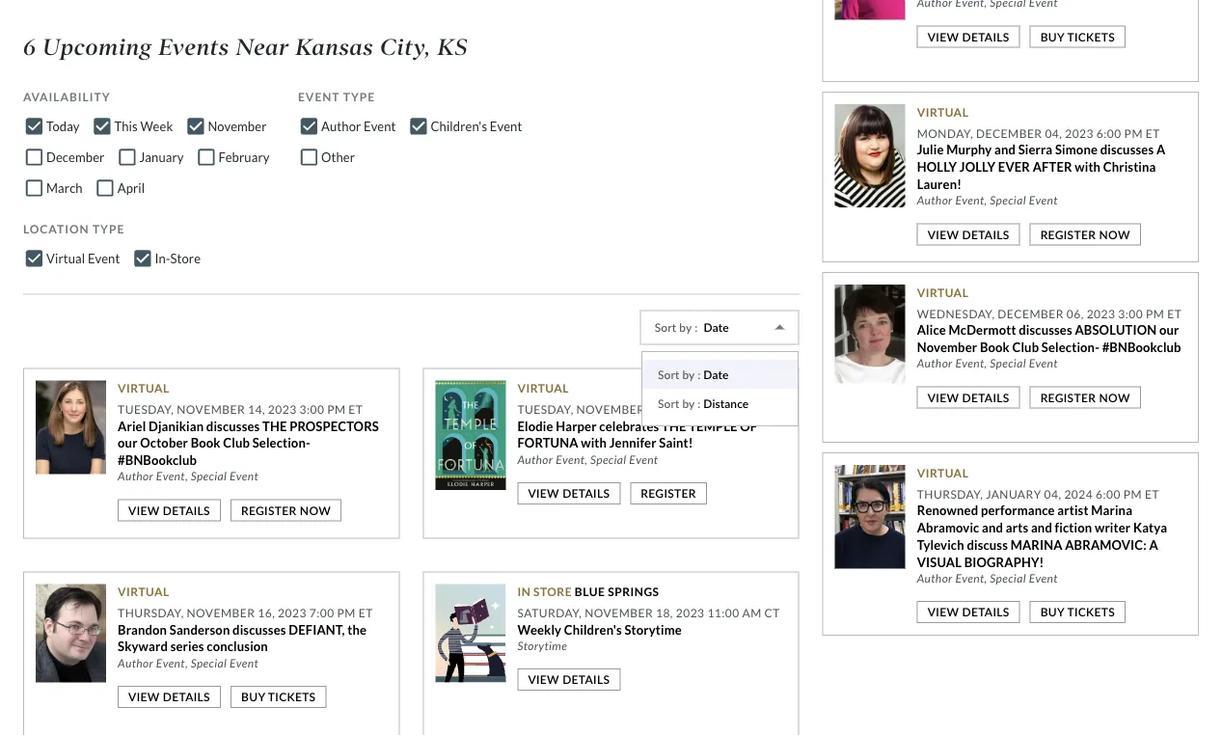 Task type: locate. For each thing, give the bounding box(es) containing it.
renowned performance artist marina abramovic and arts and fiction writer katya tylevich discuss marina abramovic: a visual biography! image
[[836, 465, 906, 569]]

04,
[[1046, 126, 1063, 140], [1045, 487, 1062, 501]]

december for julie
[[977, 126, 1043, 140]]

discusses up christina
[[1101, 142, 1155, 157]]

0 horizontal spatial tuesday,
[[118, 402, 174, 416]]

2 vertical spatial tickets
[[268, 690, 316, 704]]

buy tickets button for renowned performance artist marina abramovic and arts and fiction writer katya tylevich discuss marina abramovic: a visual biography!
[[1031, 601, 1127, 624]]

1 horizontal spatial type
[[343, 90, 376, 104]]

selection- down 06, on the top of page
[[1042, 340, 1100, 355]]

0 vertical spatial by
[[680, 320, 692, 334]]

now for ever
[[1100, 227, 1131, 241]]

brandon sanderson discusses defiant, the skyward series conclusion image
[[36, 584, 106, 683]]

view details for julie murphy and sierra simone discusses a holly jolly ever after with christina lauren!
[[928, 227, 1010, 241]]

04, inside virtual monday, december 04, 2023 6:00 pm et julie murphy and sierra simone discusses a holly jolly ever after with christina lauren! author event, special event
[[1046, 126, 1063, 140]]

register now button down the alice mcdermott discusses absolution our november book club selection- #bnbookclub link
[[1031, 387, 1142, 409]]

2023 left 5:30
[[668, 402, 697, 416]]

2 tuesday, from the left
[[518, 402, 574, 416]]

2023 inside the virtual thursday, november 16, 2023 7:00 pm et brandon sanderson discusses defiant, the skyward series conclusion author event, special event
[[278, 606, 307, 620]]

6:00 inside virtual monday, december 04, 2023 6:00 pm et julie murphy and sierra simone discusses a holly jolly ever after with christina lauren! author event, special event
[[1097, 126, 1122, 140]]

1 vertical spatial january
[[987, 487, 1042, 501]]

list box containing sort by :
[[643, 352, 798, 426]]

1 vertical spatial storytime
[[518, 639, 568, 653]]

2023 up ariel djanikian discusses the prospectors our october book club selection- #bnbookclub link
[[268, 402, 297, 416]]

1 vertical spatial buy tickets
[[1041, 605, 1116, 619]]

2023 inside virtual wednesday, december 06, 2023 3:00 pm et alice mcdermott discusses absolution our november book club selection- #bnbookclub author event, special event
[[1087, 306, 1116, 320]]

0 vertical spatial children's
[[431, 118, 488, 134]]

3:00 for absolution
[[1119, 306, 1144, 320]]

november down alice
[[918, 340, 978, 355]]

virtual for virtual event
[[46, 251, 85, 266]]

2023 up the absolution
[[1087, 306, 1116, 320]]

and up ever
[[995, 142, 1016, 157]]

virtual inside virtual monday, december 04, 2023 6:00 pm et julie murphy and sierra simone discusses a holly jolly ever after with christina lauren! author event, special event
[[918, 105, 969, 119]]

by
[[680, 320, 692, 334], [683, 367, 695, 381], [683, 396, 695, 410]]

author inside the virtual thursday, november 16, 2023 7:00 pm et brandon sanderson discusses defiant, the skyward series conclusion author event, special event
[[118, 656, 154, 670]]

pm inside the virtual thursday, november 16, 2023 7:00 pm et brandon sanderson discusses defiant, the skyward series conclusion author event, special event
[[337, 606, 356, 620]]

06,
[[1067, 306, 1085, 320]]

0 vertical spatial january
[[139, 149, 184, 165]]

the inside virtual tuesday, november 14, 2023 5:30 pm et elodie harper celebrates the temple of fortuna with jennifer saint! author event, special event
[[662, 418, 687, 434]]

children's event
[[431, 118, 523, 134]]

register now button for #bnbookclub
[[1031, 387, 1142, 409]]

1 horizontal spatial #bnbookclub
[[1103, 340, 1182, 355]]

2 the from the left
[[662, 418, 687, 434]]

option up temple at the bottom right
[[643, 389, 798, 418]]

event inside virtual tuesday, november 14, 2023 3:00 pm et ariel djanikian discusses the prospectors our october book club selection- #bnbookclub author event, special event
[[230, 469, 259, 483]]

virtual inside the "virtual thursday, january 04, 2024 6:00 pm et renowned performance artist marina abramovic and arts and fiction writer katya tylevich discuss marina abramovic: a visual biography! author event, special event"
[[918, 466, 969, 480]]

discusses down 16,
[[233, 622, 286, 637]]

now down the prospectors
[[300, 504, 331, 518]]

2 vertical spatial by
[[683, 396, 695, 410]]

details for renowned performance artist marina abramovic and arts and fiction writer katya tylevich discuss marina abramovic: a visual biography!
[[963, 605, 1010, 619]]

children's down blue
[[564, 622, 622, 637]]

0 vertical spatial 3:00
[[1119, 306, 1144, 320]]

0 vertical spatial thursday,
[[918, 487, 984, 501]]

event, down the jolly
[[956, 193, 988, 207]]

0 horizontal spatial book
[[191, 435, 221, 451]]

1 vertical spatial type
[[93, 222, 125, 236]]

2023 inside virtual tuesday, november 14, 2023 3:00 pm et ariel djanikian discusses the prospectors our october book club selection- #bnbookclub author event, special event
[[268, 402, 297, 416]]

et inside the virtual thursday, november 16, 2023 7:00 pm et brandon sanderson discusses defiant, the skyward series conclusion author event, special event
[[359, 606, 373, 620]]

renowned performance artist marina abramovic and arts and fiction writer katya tylevich discuss marina abramovic: a visual biography! link
[[918, 503, 1168, 570]]

view details for weekly children's storytime
[[528, 673, 610, 687]]

2 vertical spatial now
[[300, 504, 331, 518]]

november up 'sanderson'
[[187, 606, 255, 620]]

1 vertical spatial buy
[[1041, 605, 1065, 619]]

author
[[321, 118, 361, 134], [918, 193, 953, 207], [918, 356, 953, 370], [518, 452, 553, 466], [118, 469, 154, 483], [918, 571, 953, 585], [118, 656, 154, 670]]

distance
[[704, 396, 749, 410]]

the up saint!
[[662, 418, 687, 434]]

1 horizontal spatial storytime
[[625, 622, 682, 637]]

view down 'fortuna'
[[528, 486, 560, 500]]

2 date from the top
[[704, 367, 729, 381]]

1 horizontal spatial 14,
[[648, 402, 665, 416]]

6:00 up simone
[[1097, 126, 1122, 140]]

view details link for brandon sanderson discusses defiant, the skyward series conclusion
[[118, 686, 221, 708]]

register down ariel djanikian discusses the prospectors our october book club selection- #bnbookclub link
[[241, 504, 297, 518]]

buy
[[1041, 30, 1065, 44], [1041, 605, 1065, 619], [241, 690, 265, 704]]

1 horizontal spatial 3:00
[[1119, 306, 1144, 320]]

book down "mcdermott"
[[981, 340, 1011, 355]]

event, down visual
[[956, 571, 988, 585]]

author down skyward
[[118, 656, 154, 670]]

children's inside in store blue springs saturday, november 18, 2023 11:00 am ct weekly children's storytime storytime
[[564, 622, 622, 637]]

buy tickets
[[1041, 30, 1116, 44], [1041, 605, 1116, 619], [241, 690, 316, 704]]

2023 for simone
[[1066, 126, 1095, 140]]

view for weekly children's storytime
[[528, 673, 560, 687]]

selection- inside virtual tuesday, november 14, 2023 3:00 pm et ariel djanikian discusses the prospectors our october book club selection- #bnbookclub author event, special event
[[253, 435, 311, 451]]

club inside virtual wednesday, december 06, 2023 3:00 pm et alice mcdermott discusses absolution our november book club selection- #bnbookclub author event, special event
[[1013, 340, 1040, 355]]

1 vertical spatial with
[[581, 435, 607, 451]]

author down lauren!
[[918, 193, 953, 207]]

pm inside the "virtual thursday, january 04, 2024 6:00 pm et renowned performance artist marina abramovic and arts and fiction writer katya tylevich discuss marina abramovic: a visual biography! author event, special event"
[[1124, 487, 1143, 501]]

special inside virtual tuesday, november 14, 2023 3:00 pm et ariel djanikian discusses the prospectors our october book club selection- #bnbookclub author event, special event
[[191, 469, 227, 483]]

0 vertical spatial sort
[[655, 320, 677, 334]]

2023 inside virtual monday, december 04, 2023 6:00 pm et julie murphy and sierra simone discusses a holly jolly ever after with christina lauren! author event, special event
[[1066, 126, 1095, 140]]

event, inside virtual tuesday, november 14, 2023 5:30 pm et elodie harper celebrates the temple of fortuna with jennifer saint! author event, special event
[[556, 452, 588, 466]]

buy tickets for renowned performance artist marina abramovic and arts and fiction writer katya tylevich discuss marina abramovic: a visual biography!
[[1041, 605, 1116, 619]]

1 vertical spatial buy tickets button
[[1031, 601, 1127, 624]]

register now
[[1041, 227, 1131, 241], [1041, 391, 1131, 405], [241, 504, 331, 518]]

details for julie murphy and sierra simone discusses a holly jolly ever after with christina lauren!
[[963, 227, 1010, 241]]

conclusion
[[207, 639, 268, 655]]

special inside virtual monday, december 04, 2023 6:00 pm et julie murphy and sierra simone discusses a holly jolly ever after with christina lauren! author event, special event
[[991, 193, 1027, 207]]

store
[[170, 251, 201, 266], [534, 585, 572, 599]]

type
[[343, 90, 376, 104], [93, 222, 125, 236]]

january up performance
[[987, 487, 1042, 501]]

author inside virtual tuesday, november 14, 2023 3:00 pm et ariel djanikian discusses the prospectors our october book club selection- #bnbookclub author event, special event
[[118, 469, 154, 483]]

november inside virtual wednesday, december 06, 2023 3:00 pm et alice mcdermott discusses absolution our november book club selection- #bnbookclub author event, special event
[[918, 340, 978, 355]]

0 horizontal spatial with
[[581, 435, 607, 451]]

#bnbookclub down october
[[118, 453, 197, 468]]

discusses for prospectors
[[206, 418, 260, 434]]

the for temple
[[662, 418, 687, 434]]

: for 1st option from the bottom of the list box containing sort by :
[[698, 396, 701, 410]]

register down after
[[1041, 227, 1097, 241]]

pm for elodie harper celebrates the temple of fortuna with jennifer saint!
[[727, 402, 746, 416]]

event inside virtual tuesday, november 14, 2023 5:30 pm et elodie harper celebrates the temple of fortuna with jennifer saint! author event, special event
[[630, 452, 659, 466]]

type up author event in the top of the page
[[343, 90, 376, 104]]

thursday, inside the virtual thursday, november 16, 2023 7:00 pm et brandon sanderson discusses defiant, the skyward series conclusion author event, special event
[[118, 606, 184, 620]]

04, for and
[[1046, 126, 1063, 140]]

store inside in store blue springs saturday, november 18, 2023 11:00 am ct weekly children's storytime storytime
[[534, 585, 572, 599]]

thursday,
[[918, 487, 984, 501], [118, 606, 184, 620]]

0 vertical spatial a
[[1157, 142, 1166, 157]]

julie murphy and sierra simone discusses a holly jolly ever after with christina lauren! image
[[836, 104, 906, 207]]

with
[[1076, 159, 1101, 175], [581, 435, 607, 451]]

view details link for elodie harper celebrates the temple of fortuna with jennifer saint!
[[518, 482, 621, 505]]

discusses inside virtual wednesday, december 06, 2023 3:00 pm et alice mcdermott discusses absolution our november book club selection- #bnbookclub author event, special event
[[1020, 322, 1073, 338]]

14, inside virtual tuesday, november 14, 2023 3:00 pm et ariel djanikian discusses the prospectors our october book club selection- #bnbookclub author event, special event
[[248, 402, 265, 416]]

1 vertical spatial #bnbookclub
[[118, 453, 197, 468]]

storytime down 18,
[[625, 622, 682, 637]]

series
[[171, 639, 204, 655]]

virtual tuesday, november 14, 2023 5:30 pm et elodie harper celebrates the temple of fortuna with jennifer saint! author event, special event
[[518, 381, 763, 466]]

1 6:00 from the top
[[1097, 126, 1122, 140]]

1 14, from the left
[[248, 402, 265, 416]]

1 vertical spatial thursday,
[[118, 606, 184, 620]]

register down saint!
[[641, 486, 697, 500]]

december inside virtual wednesday, december 06, 2023 3:00 pm et alice mcdermott discusses absolution our november book club selection- #bnbookclub author event, special event
[[998, 306, 1065, 320]]

1 vertical spatial a
[[1150, 537, 1159, 553]]

2 vertical spatial buy tickets
[[241, 690, 316, 704]]

view details link for ariel djanikian discusses the prospectors our october book club selection- #bnbookclub
[[118, 500, 221, 522]]

special down "mcdermott"
[[991, 356, 1027, 370]]

tickets
[[1068, 30, 1116, 44], [1068, 605, 1116, 619], [268, 690, 316, 704]]

this
[[114, 118, 138, 134]]

1 vertical spatial tickets
[[1068, 605, 1116, 619]]

pm up marina
[[1124, 487, 1143, 501]]

1 vertical spatial selection-
[[253, 435, 311, 451]]

et inside virtual tuesday, november 14, 2023 3:00 pm et ariel djanikian discusses the prospectors our october book club selection- #bnbookclub author event, special event
[[349, 402, 363, 416]]

pm inside virtual monday, december 04, 2023 6:00 pm et julie murphy and sierra simone discusses a holly jolly ever after with christina lauren! author event, special event
[[1125, 126, 1144, 140]]

0 horizontal spatial type
[[93, 222, 125, 236]]

renowned
[[918, 503, 979, 518]]

0 horizontal spatial selection-
[[253, 435, 311, 451]]

event, down series
[[156, 656, 188, 670]]

0 horizontal spatial children's
[[431, 118, 488, 134]]

type up virtual event at the top
[[93, 222, 125, 236]]

pm inside virtual wednesday, december 06, 2023 3:00 pm et alice mcdermott discusses absolution our november book club selection- #bnbookclub author event, special event
[[1147, 306, 1165, 320]]

1 vertical spatial store
[[534, 585, 572, 599]]

and up discuss in the bottom right of the page
[[983, 520, 1004, 536]]

december
[[977, 126, 1043, 140], [46, 149, 105, 165], [998, 306, 1065, 320]]

3:00 up the absolution
[[1119, 306, 1144, 320]]

2 vertical spatial register now button
[[231, 500, 342, 522]]

et inside virtual tuesday, november 14, 2023 5:30 pm et elodie harper celebrates the temple of fortuna with jennifer saint! author event, special event
[[749, 402, 763, 416]]

pm inside virtual tuesday, november 14, 2023 5:30 pm et elodie harper celebrates the temple of fortuna with jennifer saint! author event, special event
[[727, 402, 746, 416]]

virtual up elodie
[[518, 381, 569, 395]]

selection-
[[1042, 340, 1100, 355], [253, 435, 311, 451]]

katya
[[1134, 520, 1168, 536]]

2 vertical spatial register now
[[241, 504, 331, 518]]

special down biography!
[[991, 571, 1027, 585]]

1 vertical spatial :
[[698, 367, 701, 381]]

tuesday, inside virtual tuesday, november 14, 2023 5:30 pm et elodie harper celebrates the temple of fortuna with jennifer saint! author event, special event
[[518, 402, 574, 416]]

alice
[[918, 322, 947, 338]]

and
[[995, 142, 1016, 157], [983, 520, 1004, 536], [1032, 520, 1053, 536]]

buy for brandon sanderson discusses defiant, the skyward series conclusion
[[241, 690, 265, 704]]

0 vertical spatial club
[[1013, 340, 1040, 355]]

author down visual
[[918, 571, 953, 585]]

november inside the virtual thursday, november 16, 2023 7:00 pm et brandon sanderson discusses defiant, the skyward series conclusion author event, special event
[[187, 606, 255, 620]]

type for author
[[343, 90, 376, 104]]

special down series
[[191, 656, 227, 670]]

book inside virtual tuesday, november 14, 2023 3:00 pm et ariel djanikian discusses the prospectors our october book club selection- #bnbookclub author event, special event
[[191, 435, 221, 451]]

1 horizontal spatial january
[[987, 487, 1042, 501]]

buy for renowned performance artist marina abramovic and arts and fiction writer katya tylevich discuss marina abramovic: a visual biography!
[[1041, 605, 1065, 619]]

0 horizontal spatial 14,
[[248, 402, 265, 416]]

virtual for virtual tuesday, november 14, 2023 5:30 pm et elodie harper celebrates the temple of fortuna with jennifer saint! author event, special event
[[518, 381, 569, 395]]

et inside virtual monday, december 04, 2023 6:00 pm et julie murphy and sierra simone discusses a holly jolly ever after with christina lauren! author event, special event
[[1146, 126, 1161, 140]]

virtual up the wednesday,
[[918, 285, 969, 299]]

1 vertical spatial 04,
[[1045, 487, 1062, 501]]

thursday, up brandon
[[118, 606, 184, 620]]

view for alice mcdermott discusses absolution our november book club selection- #bnbookclub
[[928, 391, 960, 405]]

december inside virtual monday, december 04, 2023 6:00 pm et julie murphy and sierra simone discusses a holly jolly ever after with christina lauren! author event, special event
[[977, 126, 1043, 140]]

1 vertical spatial 6:00
[[1097, 487, 1122, 501]]

view down visual
[[928, 605, 960, 619]]

1 horizontal spatial thursday,
[[918, 487, 984, 501]]

tuesday, for ariel
[[118, 402, 174, 416]]

a
[[1157, 142, 1166, 157], [1150, 537, 1159, 553]]

view down skyward
[[128, 690, 160, 704]]

biography!
[[965, 554, 1045, 570]]

0 vertical spatial 6:00
[[1097, 126, 1122, 140]]

discusses inside the virtual thursday, november 16, 2023 7:00 pm et brandon sanderson discusses defiant, the skyward series conclusion author event, special event
[[233, 622, 286, 637]]

1 horizontal spatial children's
[[564, 622, 622, 637]]

and up marina
[[1032, 520, 1053, 536]]

special down "jennifer"
[[591, 452, 627, 466]]

2 vertical spatial december
[[998, 306, 1065, 320]]

children's down 'ks'
[[431, 118, 488, 134]]

blue springs link
[[575, 585, 660, 599]]

0 vertical spatial register now
[[1041, 227, 1131, 241]]

upcoming
[[43, 33, 152, 61]]

#bnbookclub
[[1103, 340, 1182, 355], [118, 453, 197, 468]]

6:00 for katya
[[1097, 487, 1122, 501]]

2023 right 16,
[[278, 606, 307, 620]]

a inside virtual monday, december 04, 2023 6:00 pm et julie murphy and sierra simone discusses a holly jolly ever after with christina lauren! author event, special event
[[1157, 142, 1166, 157]]

a right simone
[[1157, 142, 1166, 157]]

selection- down the prospectors
[[253, 435, 311, 451]]

details for elodie harper celebrates the temple of fortuna with jennifer saint!
[[563, 486, 610, 500]]

thursday, inside the "virtual thursday, january 04, 2024 6:00 pm et renowned performance artist marina abramovic and arts and fiction writer katya tylevich discuss marina abramovic: a visual biography! author event, special event"
[[918, 487, 984, 501]]

details for weekly children's storytime
[[563, 673, 610, 687]]

virtual inside virtual wednesday, december 06, 2023 3:00 pm et alice mcdermott discusses absolution our november book club selection- #bnbookclub author event, special event
[[918, 285, 969, 299]]

2023 inside in store blue springs saturday, november 18, 2023 11:00 am ct weekly children's storytime storytime
[[676, 606, 705, 620]]

1 horizontal spatial club
[[1013, 340, 1040, 355]]

: for 2nd option from the bottom
[[698, 367, 701, 381]]

virtual for virtual thursday, november 16, 2023 7:00 pm et brandon sanderson discusses defiant, the skyward series conclusion author event, special event
[[118, 585, 170, 599]]

view details link for alice mcdermott discusses absolution our november book club selection- #bnbookclub
[[918, 387, 1021, 409]]

0 vertical spatial now
[[1100, 227, 1131, 241]]

0 horizontal spatial 3:00
[[300, 402, 325, 416]]

0 vertical spatial sort by : date
[[655, 320, 729, 334]]

pm up the prospectors
[[327, 402, 346, 416]]

location type
[[23, 222, 125, 236]]

11:00
[[708, 606, 740, 620]]

0 vertical spatial selection-
[[1042, 340, 1100, 355]]

february
[[219, 149, 270, 165]]

our
[[1160, 322, 1180, 338], [118, 435, 138, 451]]

view details
[[928, 30, 1010, 44], [928, 227, 1010, 241], [928, 391, 1010, 405], [528, 486, 610, 500], [128, 504, 210, 518], [928, 605, 1010, 619], [528, 673, 610, 687], [128, 690, 210, 704]]

tuesday, inside virtual tuesday, november 14, 2023 3:00 pm et ariel djanikian discusses the prospectors our october book club selection- #bnbookclub author event, special event
[[118, 402, 174, 416]]

with inside virtual monday, december 04, 2023 6:00 pm et julie murphy and sierra simone discusses a holly jolly ever after with christina lauren! author event, special event
[[1076, 159, 1101, 175]]

the inside virtual tuesday, november 14, 2023 3:00 pm et ariel djanikian discusses the prospectors our october book club selection- #bnbookclub author event, special event
[[263, 418, 287, 434]]

discuss
[[968, 537, 1009, 553]]

author inside the "virtual thursday, january 04, 2024 6:00 pm et renowned performance artist marina abramovic and arts and fiction writer katya tylevich discuss marina abramovic: a visual biography! author event, special event"
[[918, 571, 953, 585]]

1 vertical spatial register now
[[1041, 391, 1131, 405]]

register now button
[[1031, 223, 1142, 246], [1031, 387, 1142, 409], [231, 500, 342, 522]]

option
[[643, 360, 798, 389], [643, 389, 798, 418]]

2 vertical spatial :
[[698, 396, 701, 410]]

register for simone
[[1041, 227, 1097, 241]]

buy tickets button for brandon sanderson discusses defiant, the skyward series conclusion
[[231, 686, 327, 708]]

1 horizontal spatial with
[[1076, 159, 1101, 175]]

1 vertical spatial 3:00
[[300, 402, 325, 416]]

1 vertical spatial book
[[191, 435, 221, 451]]

view down alice
[[928, 391, 960, 405]]

2 vertical spatial buy
[[241, 690, 265, 704]]

1 horizontal spatial our
[[1160, 322, 1180, 338]]

january
[[139, 149, 184, 165], [987, 487, 1042, 501]]

2 vertical spatial buy tickets button
[[231, 686, 327, 708]]

writer
[[1095, 520, 1132, 536]]

lauren!
[[918, 176, 962, 192]]

14, inside virtual tuesday, november 14, 2023 5:30 pm et elodie harper celebrates the temple of fortuna with jennifer saint! author event, special event
[[648, 402, 665, 416]]

december up the march
[[46, 149, 105, 165]]

view down lauren!
[[928, 227, 960, 241]]

et inside virtual wednesday, december 06, 2023 3:00 pm et alice mcdermott discusses absolution our november book club selection- #bnbookclub author event, special event
[[1168, 306, 1183, 320]]

view down october
[[128, 504, 160, 518]]

1 horizontal spatial tuesday,
[[518, 402, 574, 416]]

14,
[[248, 402, 265, 416], [648, 402, 665, 416]]

the left the prospectors
[[263, 418, 287, 434]]

2 vertical spatial sort
[[658, 396, 680, 410]]

register now down the alice mcdermott discusses absolution our november book club selection- #bnbookclub link
[[1041, 391, 1131, 405]]

view details link
[[918, 26, 1021, 48], [918, 223, 1021, 246], [918, 387, 1021, 409], [518, 482, 621, 505], [118, 500, 221, 522], [918, 601, 1021, 624], [518, 669, 621, 691], [118, 686, 221, 708]]

view down weekly
[[528, 673, 560, 687]]

with down simone
[[1076, 159, 1101, 175]]

0 vertical spatial our
[[1160, 322, 1180, 338]]

1 horizontal spatial store
[[534, 585, 572, 599]]

december up the alice mcdermott discusses absolution our november book club selection- #bnbookclub link
[[998, 306, 1065, 320]]

now for selection-
[[300, 504, 331, 518]]

celebrates
[[600, 418, 660, 434]]

author inside virtual monday, december 04, 2023 6:00 pm et julie murphy and sierra simone discusses a holly jolly ever after with christina lauren! author event, special event
[[918, 193, 953, 207]]

pm up christina
[[1125, 126, 1144, 140]]

view
[[928, 30, 960, 44], [928, 227, 960, 241], [928, 391, 960, 405], [528, 486, 560, 500], [128, 504, 160, 518], [928, 605, 960, 619], [528, 673, 560, 687], [128, 690, 160, 704]]

special
[[991, 193, 1027, 207], [991, 356, 1027, 370], [591, 452, 627, 466], [191, 469, 227, 483], [991, 571, 1027, 585], [191, 656, 227, 670]]

virtual up renowned
[[918, 466, 969, 480]]

04, up sierra in the right of the page
[[1046, 126, 1063, 140]]

our down ariel
[[118, 435, 138, 451]]

0 horizontal spatial store
[[170, 251, 201, 266]]

storytime
[[625, 622, 682, 637], [518, 639, 568, 653]]

list box
[[643, 352, 798, 426]]

1 tuesday, from the left
[[118, 402, 174, 416]]

0 vertical spatial book
[[981, 340, 1011, 355]]

author down 'fortuna'
[[518, 452, 553, 466]]

buy tickets for brandon sanderson discusses defiant, the skyward series conclusion
[[241, 690, 316, 704]]

book down 'djanikian'
[[191, 435, 221, 451]]

1 horizontal spatial book
[[981, 340, 1011, 355]]

pm up the of
[[727, 402, 746, 416]]

2023 for temple
[[668, 402, 697, 416]]

6
[[23, 33, 36, 61]]

virtual up monday,
[[918, 105, 969, 119]]

1 horizontal spatial selection-
[[1042, 340, 1100, 355]]

special down ariel djanikian discusses the prospectors our october book club selection- #bnbookclub link
[[191, 469, 227, 483]]

1 vertical spatial children's
[[564, 622, 622, 637]]

event, down october
[[156, 469, 188, 483]]

april
[[117, 180, 145, 196]]

2023 up simone
[[1066, 126, 1095, 140]]

0 vertical spatial december
[[977, 126, 1043, 140]]

3:00 up the prospectors
[[300, 402, 325, 416]]

0 vertical spatial with
[[1076, 159, 1101, 175]]

1 vertical spatial now
[[1100, 391, 1131, 405]]

04, left 2024
[[1045, 487, 1062, 501]]

et
[[1146, 126, 1161, 140], [1168, 306, 1183, 320], [349, 402, 363, 416], [749, 402, 763, 416], [1146, 487, 1160, 501], [359, 606, 373, 620]]

1 vertical spatial by
[[683, 367, 695, 381]]

with down harper
[[581, 435, 607, 451]]

pm inside virtual tuesday, november 14, 2023 3:00 pm et ariel djanikian discusses the prospectors our october book club selection- #bnbookclub author event, special event
[[327, 402, 346, 416]]

virtual up brandon
[[118, 585, 170, 599]]

december for alice
[[998, 306, 1065, 320]]

november inside virtual tuesday, november 14, 2023 3:00 pm et ariel djanikian discusses the prospectors our october book club selection- #bnbookclub author event, special event
[[177, 402, 245, 416]]

1 vertical spatial club
[[223, 435, 250, 451]]

0 vertical spatial 04,
[[1046, 126, 1063, 140]]

0 vertical spatial type
[[343, 90, 376, 104]]

0 vertical spatial date
[[704, 320, 729, 334]]

0 horizontal spatial our
[[118, 435, 138, 451]]

register now button for ever
[[1031, 223, 1142, 246]]

register for prospectors
[[241, 504, 297, 518]]

in-store
[[155, 251, 201, 266]]

1 the from the left
[[263, 418, 287, 434]]

6:00 up marina
[[1097, 487, 1122, 501]]

special inside the virtual thursday, november 16, 2023 7:00 pm et brandon sanderson discusses defiant, the skyward series conclusion author event, special event
[[191, 656, 227, 670]]

1 vertical spatial our
[[118, 435, 138, 451]]

december up sierra in the right of the page
[[977, 126, 1043, 140]]

2 14, from the left
[[648, 402, 665, 416]]

weekly children's storytime image
[[436, 584, 506, 683]]

2 6:00 from the top
[[1097, 487, 1122, 501]]

option up "distance"
[[643, 360, 798, 389]]

event inside virtual wednesday, december 06, 2023 3:00 pm et alice mcdermott discusses absolution our november book club selection- #bnbookclub author event, special event
[[1030, 356, 1059, 370]]

register now button down after
[[1031, 223, 1142, 246]]

14, for celebrates
[[648, 402, 665, 416]]

november up celebrates
[[577, 402, 645, 416]]

3:00 for the
[[300, 402, 325, 416]]

discusses inside virtual tuesday, november 14, 2023 3:00 pm et ariel djanikian discusses the prospectors our october book club selection- #bnbookclub author event, special event
[[206, 418, 260, 434]]

author down october
[[118, 469, 154, 483]]

now down christina
[[1100, 227, 1131, 241]]

tuesday, up elodie
[[518, 402, 574, 416]]

storytime down weekly
[[518, 639, 568, 653]]

pm up the absolution
[[1147, 306, 1165, 320]]

et inside the "virtual thursday, january 04, 2024 6:00 pm et renowned performance artist marina abramovic and arts and fiction writer katya tylevich discuss marina abramovic: a visual biography! author event, special event"
[[1146, 487, 1160, 501]]

0 vertical spatial register now button
[[1031, 223, 1142, 246]]

pm for brandon sanderson discusses defiant, the skyward series conclusion
[[337, 606, 356, 620]]

children's
[[431, 118, 488, 134], [564, 622, 622, 637]]

november down "blue springs" link
[[585, 606, 654, 620]]

register now down after
[[1041, 227, 1131, 241]]

0 horizontal spatial the
[[263, 418, 287, 434]]

a down the katya
[[1150, 537, 1159, 553]]

register now down ariel djanikian discusses the prospectors our october book club selection- #bnbookclub link
[[241, 504, 331, 518]]

november up 'djanikian'
[[177, 402, 245, 416]]

6:00 inside the "virtual thursday, january 04, 2024 6:00 pm et renowned performance artist marina abramovic and arts and fiction writer katya tylevich discuss marina abramovic: a visual biography! author event, special event"
[[1097, 487, 1122, 501]]

1 horizontal spatial the
[[662, 418, 687, 434]]

date inside list box
[[704, 367, 729, 381]]

view details for elodie harper celebrates the temple of fortuna with jennifer saint!
[[528, 486, 610, 500]]

details for ariel djanikian discusses the prospectors our october book club selection- #bnbookclub
[[163, 504, 210, 518]]

register for our
[[1041, 391, 1097, 405]]

04, inside the "virtual thursday, january 04, 2024 6:00 pm et renowned performance artist marina abramovic and arts and fiction writer katya tylevich discuss marina abramovic: a visual biography! author event, special event"
[[1045, 487, 1062, 501]]

event
[[298, 90, 340, 104]]

14, up ariel djanikian discusses the prospectors our october book club selection- #bnbookclub link
[[248, 402, 265, 416]]

1 vertical spatial register now button
[[1031, 387, 1142, 409]]

skyward
[[118, 639, 168, 655]]

0 vertical spatial store
[[170, 251, 201, 266]]

14, up elodie harper celebrates the temple of fortuna with jennifer saint! 'link'
[[648, 402, 665, 416]]

0 horizontal spatial thursday,
[[118, 606, 184, 620]]

event inside virtual monday, december 04, 2023 6:00 pm et julie murphy and sierra simone discusses a holly jolly ever after with christina lauren! author event, special event
[[1030, 193, 1059, 207]]

virtual inside the virtual thursday, november 16, 2023 7:00 pm et brandon sanderson discusses defiant, the skyward series conclusion author event, special event
[[118, 585, 170, 599]]

january down week
[[139, 149, 184, 165]]

event
[[364, 118, 396, 134], [490, 118, 523, 134], [1030, 193, 1059, 207], [88, 251, 120, 266], [1030, 356, 1059, 370], [630, 452, 659, 466], [230, 469, 259, 483], [1030, 571, 1059, 585], [230, 656, 259, 670]]

event, down 'fortuna'
[[556, 452, 588, 466]]

2023 inside virtual tuesday, november 14, 2023 5:30 pm et elodie harper celebrates the temple of fortuna with jennifer saint! author event, special event
[[668, 402, 697, 416]]

virtual inside virtual tuesday, november 14, 2023 3:00 pm et ariel djanikian discusses the prospectors our october book club selection- #bnbookclub author event, special event
[[118, 381, 170, 395]]

weekly children's storytime link
[[518, 622, 682, 637]]

discusses
[[1101, 142, 1155, 157], [1020, 322, 1073, 338], [206, 418, 260, 434], [233, 622, 286, 637]]

event, down "mcdermott"
[[956, 356, 988, 370]]

author down alice
[[918, 356, 953, 370]]

blue
[[575, 585, 606, 599]]

0 horizontal spatial club
[[223, 435, 250, 451]]

club
[[1013, 340, 1040, 355], [223, 435, 250, 451]]

sort by : date
[[655, 320, 729, 334], [658, 367, 729, 381]]

club down "mcdermott"
[[1013, 340, 1040, 355]]

1 vertical spatial december
[[46, 149, 105, 165]]

christina
[[1104, 159, 1157, 175]]

abramovic
[[918, 520, 980, 536]]

3:00 inside virtual tuesday, november 14, 2023 3:00 pm et ariel djanikian discusses the prospectors our october book club selection- #bnbookclub author event, special event
[[300, 402, 325, 416]]

our right the absolution
[[1160, 322, 1180, 338]]

wednesday,
[[918, 306, 996, 320]]

3:00 inside virtual wednesday, december 06, 2023 3:00 pm et alice mcdermott discusses absolution our november book club selection- #bnbookclub author event, special event
[[1119, 306, 1144, 320]]

virtual inside virtual tuesday, november 14, 2023 5:30 pm et elodie harper celebrates the temple of fortuna with jennifer saint! author event, special event
[[518, 381, 569, 395]]

1 vertical spatial date
[[704, 367, 729, 381]]

2023 right 18,
[[676, 606, 705, 620]]

0 vertical spatial #bnbookclub
[[1103, 340, 1182, 355]]

tuesday, up ariel
[[118, 402, 174, 416]]

special down ever
[[991, 193, 1027, 207]]

now
[[1100, 227, 1131, 241], [1100, 391, 1131, 405], [300, 504, 331, 518]]

simone
[[1056, 142, 1098, 157]]



Task type: vqa. For each thing, say whether or not it's contained in the screenshot.


Task type: describe. For each thing, give the bounding box(es) containing it.
view details for renowned performance artist marina abramovic and arts and fiction writer katya tylevich discuss marina abramovic: a visual biography!
[[928, 605, 1010, 619]]

am
[[743, 606, 762, 620]]

mary kay andrews discusses bright lights, big christmas with adriana trigiani image
[[836, 0, 906, 20]]

january inside the "virtual thursday, january 04, 2024 6:00 pm et renowned performance artist marina abramovic and arts and fiction writer katya tylevich discuss marina abramovic: a visual biography! author event, special event"
[[987, 487, 1042, 501]]

et for brandon sanderson discusses defiant, the skyward series conclusion
[[359, 606, 373, 620]]

author inside virtual tuesday, november 14, 2023 5:30 pm et elodie harper celebrates the temple of fortuna with jennifer saint! author event, special event
[[518, 452, 553, 466]]

today
[[46, 118, 80, 134]]

0 vertical spatial buy
[[1041, 30, 1065, 44]]

saint!
[[660, 435, 694, 451]]

october
[[140, 435, 188, 451]]

location
[[23, 222, 89, 236]]

#bnbookclub inside virtual tuesday, november 14, 2023 3:00 pm et ariel djanikian discusses the prospectors our october book club selection- #bnbookclub author event, special event
[[118, 453, 197, 468]]

and inside virtual monday, december 04, 2023 6:00 pm et julie murphy and sierra simone discusses a holly jolly ever after with christina lauren! author event, special event
[[995, 142, 1016, 157]]

elodie harper celebrates the temple of fortuna with jennifer saint! link
[[518, 418, 758, 451]]

view details link for julie murphy and sierra simone discusses a holly jolly ever after with christina lauren!
[[918, 223, 1021, 246]]

after
[[1033, 159, 1073, 175]]

temple
[[689, 418, 738, 434]]

event inside the virtual thursday, november 16, 2023 7:00 pm et brandon sanderson discusses defiant, the skyward series conclusion author event, special event
[[230, 656, 259, 670]]

ariel djanikian discusses the prospectors our october book club selection- #bnbookclub image
[[36, 381, 106, 475]]

tickets for brandon sanderson discusses defiant, the skyward series conclusion
[[268, 690, 316, 704]]

view for julie murphy and sierra simone discusses a holly jolly ever after with christina lauren!
[[928, 227, 960, 241]]

ever
[[999, 159, 1031, 175]]

register inside button
[[641, 486, 697, 500]]

virtual tuesday, november 14, 2023 3:00 pm et ariel djanikian discusses the prospectors our october book club selection- #bnbookclub author event, special event
[[118, 381, 379, 483]]

arts
[[1007, 520, 1029, 536]]

club inside virtual tuesday, november 14, 2023 3:00 pm et ariel djanikian discusses the prospectors our october book club selection- #bnbookclub author event, special event
[[223, 435, 250, 451]]

0 horizontal spatial january
[[139, 149, 184, 165]]

discusses for the
[[233, 622, 286, 637]]

event, inside the virtual thursday, november 16, 2023 7:00 pm et brandon sanderson discusses defiant, the skyward series conclusion author event, special event
[[156, 656, 188, 670]]

pm for alice mcdermott discusses absolution our november book club selection- #bnbookclub
[[1147, 306, 1165, 320]]

our inside virtual tuesday, november 14, 2023 3:00 pm et ariel djanikian discusses the prospectors our october book club selection- #bnbookclub author event, special event
[[118, 435, 138, 451]]

ariel
[[118, 418, 146, 434]]

6 upcoming events near kansas city, ks
[[23, 33, 468, 61]]

now for #bnbookclub
[[1100, 391, 1131, 405]]

brandon
[[118, 622, 167, 637]]

view details link for weekly children's storytime
[[518, 669, 621, 691]]

weekly
[[518, 622, 562, 637]]

virtual for virtual thursday, january 04, 2024 6:00 pm et renowned performance artist marina abramovic and arts and fiction writer katya tylevich discuss marina abramovic: a visual biography! author event, special event
[[918, 466, 969, 480]]

selection- inside virtual wednesday, december 06, 2023 3:00 pm et alice mcdermott discusses absolution our november book club selection- #bnbookclub author event, special event
[[1042, 340, 1100, 355]]

view up monday,
[[928, 30, 960, 44]]

et for julie murphy and sierra simone discusses a holly jolly ever after with christina lauren!
[[1146, 126, 1161, 140]]

availability
[[23, 90, 111, 104]]

thursday, for brandon
[[118, 606, 184, 620]]

fortuna
[[518, 435, 579, 451]]

thursday, for renowned
[[918, 487, 984, 501]]

7:00
[[310, 606, 335, 620]]

author down event type at the top of the page
[[321, 118, 361, 134]]

et for elodie harper celebrates the temple of fortuna with jennifer saint!
[[749, 402, 763, 416]]

event inside the "virtual thursday, january 04, 2024 6:00 pm et renowned performance artist marina abramovic and arts and fiction writer katya tylevich discuss marina abramovic: a visual biography! author event, special event"
[[1030, 571, 1059, 585]]

6:00 for after
[[1097, 126, 1122, 140]]

event type
[[298, 90, 376, 104]]

elodie
[[518, 418, 554, 434]]

tylevich
[[918, 537, 965, 553]]

jolly
[[960, 159, 996, 175]]

jennifer
[[610, 435, 657, 451]]

november inside virtual tuesday, november 14, 2023 5:30 pm et elodie harper celebrates the temple of fortuna with jennifer saint! author event, special event
[[577, 402, 645, 416]]

virtual for virtual tuesday, november 14, 2023 3:00 pm et ariel djanikian discusses the prospectors our october book club selection- #bnbookclub author event, special event
[[118, 381, 170, 395]]

special inside virtual wednesday, december 06, 2023 3:00 pm et alice mcdermott discusses absolution our november book club selection- #bnbookclub author event, special event
[[991, 356, 1027, 370]]

et for ariel djanikian discusses the prospectors our october book club selection- #bnbookclub
[[349, 402, 363, 416]]

view details for brandon sanderson discusses defiant, the skyward series conclusion
[[128, 690, 210, 704]]

in-
[[155, 251, 170, 266]]

event, inside the "virtual thursday, january 04, 2024 6:00 pm et renowned performance artist marina abramovic and arts and fiction writer katya tylevich discuss marina abramovic: a visual biography! author event, special event"
[[956, 571, 988, 585]]

marina
[[1092, 503, 1133, 518]]

virtual wednesday, december 06, 2023 3:00 pm et alice mcdermott discusses absolution our november book club selection- #bnbookclub author event, special event
[[918, 285, 1183, 370]]

near
[[236, 33, 289, 61]]

view details for alice mcdermott discusses absolution our november book club selection- #bnbookclub
[[928, 391, 1010, 405]]

#bnbookclub inside virtual wednesday, december 06, 2023 3:00 pm et alice mcdermott discusses absolution our november book club selection- #bnbookclub author event, special event
[[1103, 340, 1182, 355]]

tuesday, for elodie
[[518, 402, 574, 416]]

1 vertical spatial sort
[[658, 367, 680, 381]]

djanikian
[[149, 418, 204, 434]]

ct
[[765, 606, 781, 620]]

view for ariel djanikian discusses the prospectors our october book club selection- #bnbookclub
[[128, 504, 160, 518]]

2 option from the top
[[643, 389, 798, 418]]

5:30
[[700, 402, 725, 416]]

register now for selection-
[[241, 504, 331, 518]]

mcdermott
[[949, 322, 1017, 338]]

fiction
[[1056, 520, 1093, 536]]

in
[[518, 585, 531, 599]]

holly
[[918, 159, 958, 175]]

et for alice mcdermott discusses absolution our november book club selection- #bnbookclub
[[1168, 306, 1183, 320]]

defiant,
[[289, 622, 345, 637]]

ariel djanikian discusses the prospectors our october book club selection- #bnbookclub link
[[118, 418, 379, 468]]

brandon sanderson discusses defiant, the skyward series conclusion link
[[118, 622, 367, 655]]

register now for #bnbookclub
[[1041, 391, 1131, 405]]

1 option from the top
[[643, 360, 798, 389]]

author inside virtual wednesday, december 06, 2023 3:00 pm et alice mcdermott discusses absolution our november book club selection- #bnbookclub author event, special event
[[918, 356, 953, 370]]

november up february
[[208, 118, 267, 134]]

event, inside virtual monday, december 04, 2023 6:00 pm et julie murphy and sierra simone discusses a holly jolly ever after with christina lauren! author event, special event
[[956, 193, 988, 207]]

events
[[159, 33, 229, 61]]

our inside virtual wednesday, december 06, 2023 3:00 pm et alice mcdermott discusses absolution our november book club selection- #bnbookclub author event, special event
[[1160, 322, 1180, 338]]

ks
[[438, 33, 468, 61]]

sierra
[[1019, 142, 1053, 157]]

discusses for our
[[1020, 322, 1073, 338]]

register now for ever
[[1041, 227, 1131, 241]]

in store blue springs saturday, november 18, 2023 11:00 am ct weekly children's storytime storytime
[[518, 585, 781, 653]]

0 vertical spatial :
[[695, 320, 698, 334]]

alice mcdermott discusses absolution our november book club selection- #bnbookclub image
[[836, 285, 906, 384]]

14, for discusses
[[248, 402, 265, 416]]

view details link for renowned performance artist marina abramovic and arts and fiction writer katya tylevich discuss marina abramovic: a visual biography!
[[918, 601, 1021, 624]]

register now button for selection-
[[231, 500, 342, 522]]

sanderson
[[170, 622, 230, 637]]

details for alice mcdermott discusses absolution our november book club selection- #bnbookclub
[[963, 391, 1010, 405]]

0 horizontal spatial storytime
[[518, 639, 568, 653]]

november inside in store blue springs saturday, november 18, 2023 11:00 am ct weekly children's storytime storytime
[[585, 606, 654, 620]]

performance
[[982, 503, 1056, 518]]

with inside virtual tuesday, november 14, 2023 5:30 pm et elodie harper celebrates the temple of fortuna with jennifer saint! author event, special event
[[581, 435, 607, 451]]

other
[[321, 149, 355, 165]]

2023 for our
[[1087, 306, 1116, 320]]

0 vertical spatial storytime
[[625, 622, 682, 637]]

view for brandon sanderson discusses defiant, the skyward series conclusion
[[128, 690, 160, 704]]

alice mcdermott discusses absolution our november book club selection- #bnbookclub link
[[918, 322, 1182, 355]]

register button
[[631, 482, 707, 505]]

et for renowned performance artist marina abramovic and arts and fiction writer katya tylevich discuss marina abramovic: a visual biography!
[[1146, 487, 1160, 501]]

store for in
[[534, 585, 572, 599]]

julie murphy and sierra simone discusses a holly jolly ever after with christina lauren! link
[[918, 142, 1166, 192]]

details for brandon sanderson discusses defiant, the skyward series conclusion
[[163, 690, 210, 704]]

event, inside virtual wednesday, december 06, 2023 3:00 pm et alice mcdermott discusses absolution our november book club selection- #bnbookclub author event, special event
[[956, 356, 988, 370]]

this week
[[114, 118, 173, 134]]

2024
[[1065, 487, 1094, 501]]

event, inside virtual tuesday, november 14, 2023 3:00 pm et ariel djanikian discusses the prospectors our october book club selection- #bnbookclub author event, special event
[[156, 469, 188, 483]]

virtual for virtual monday, december 04, 2023 6:00 pm et julie murphy and sierra simone discusses a holly jolly ever after with christina lauren! author event, special event
[[918, 105, 969, 119]]

harper
[[556, 418, 597, 434]]

march
[[46, 180, 83, 196]]

view details for ariel djanikian discusses the prospectors our october book club selection- #bnbookclub
[[128, 504, 210, 518]]

a inside the "virtual thursday, january 04, 2024 6:00 pm et renowned performance artist marina abramovic and arts and fiction writer katya tylevich discuss marina abramovic: a visual biography! author event, special event"
[[1150, 537, 1159, 553]]

city,
[[380, 33, 431, 61]]

abramovic:
[[1066, 537, 1147, 553]]

virtual thursday, january 04, 2024 6:00 pm et renowned performance artist marina abramovic and arts and fiction writer katya tylevich discuss marina abramovic: a visual biography! author event, special event
[[918, 466, 1168, 585]]

type for virtual
[[93, 222, 125, 236]]

week
[[140, 118, 173, 134]]

pm for renowned performance artist marina abramovic and arts and fiction writer katya tylevich discuss marina abramovic: a visual biography!
[[1124, 487, 1143, 501]]

special inside the "virtual thursday, january 04, 2024 6:00 pm et renowned performance artist marina abramovic and arts and fiction writer katya tylevich discuss marina abramovic: a visual biography! author event, special event"
[[991, 571, 1027, 585]]

virtual event
[[46, 251, 120, 266]]

1 date from the top
[[704, 320, 729, 334]]

view for elodie harper celebrates the temple of fortuna with jennifer saint!
[[528, 486, 560, 500]]

monday,
[[918, 126, 974, 140]]

book inside virtual wednesday, december 06, 2023 3:00 pm et alice mcdermott discusses absolution our november book club selection- #bnbookclub author event, special event
[[981, 340, 1011, 355]]

store for in-
[[170, 251, 201, 266]]

elodie harper celebrates the temple of fortuna with jennifer saint! image
[[436, 381, 506, 490]]

view for renowned performance artist marina abramovic and arts and fiction writer katya tylevich discuss marina abramovic: a visual biography!
[[928, 605, 960, 619]]

special inside virtual tuesday, november 14, 2023 5:30 pm et elodie harper celebrates the temple of fortuna with jennifer saint! author event, special event
[[591, 452, 627, 466]]

virtual for virtual wednesday, december 06, 2023 3:00 pm et alice mcdermott discusses absolution our november book club selection- #bnbookclub author event, special event
[[918, 285, 969, 299]]

saturday,
[[518, 606, 582, 620]]

artist
[[1058, 503, 1089, 518]]

marina
[[1011, 537, 1063, 553]]

the for prospectors
[[263, 418, 287, 434]]

julie
[[918, 142, 945, 157]]

discusses inside virtual monday, december 04, 2023 6:00 pm et julie murphy and sierra simone discusses a holly jolly ever after with christina lauren! author event, special event
[[1101, 142, 1155, 157]]

04, for artist
[[1045, 487, 1062, 501]]

2023 for the
[[278, 606, 307, 620]]

springs
[[608, 585, 660, 599]]

0 vertical spatial tickets
[[1068, 30, 1116, 44]]

18,
[[656, 606, 674, 620]]

pm for julie murphy and sierra simone discusses a holly jolly ever after with christina lauren!
[[1125, 126, 1144, 140]]

the
[[348, 622, 367, 637]]

of
[[741, 418, 758, 434]]

sort by : distance
[[658, 396, 749, 410]]

prospectors
[[290, 418, 379, 434]]

author event
[[321, 118, 396, 134]]

virtual monday, december 04, 2023 6:00 pm et julie murphy and sierra simone discusses a holly jolly ever after with christina lauren! author event, special event
[[918, 105, 1166, 207]]

tickets for renowned performance artist marina abramovic and arts and fiction writer katya tylevich discuss marina abramovic: a visual biography!
[[1068, 605, 1116, 619]]

0 vertical spatial buy tickets
[[1041, 30, 1116, 44]]

visual
[[918, 554, 962, 570]]

2023 for prospectors
[[268, 402, 297, 416]]

pm for ariel djanikian discusses the prospectors our october book club selection- #bnbookclub
[[327, 402, 346, 416]]

0 vertical spatial buy tickets button
[[1031, 26, 1127, 48]]

1 vertical spatial sort by : date
[[658, 367, 729, 381]]



